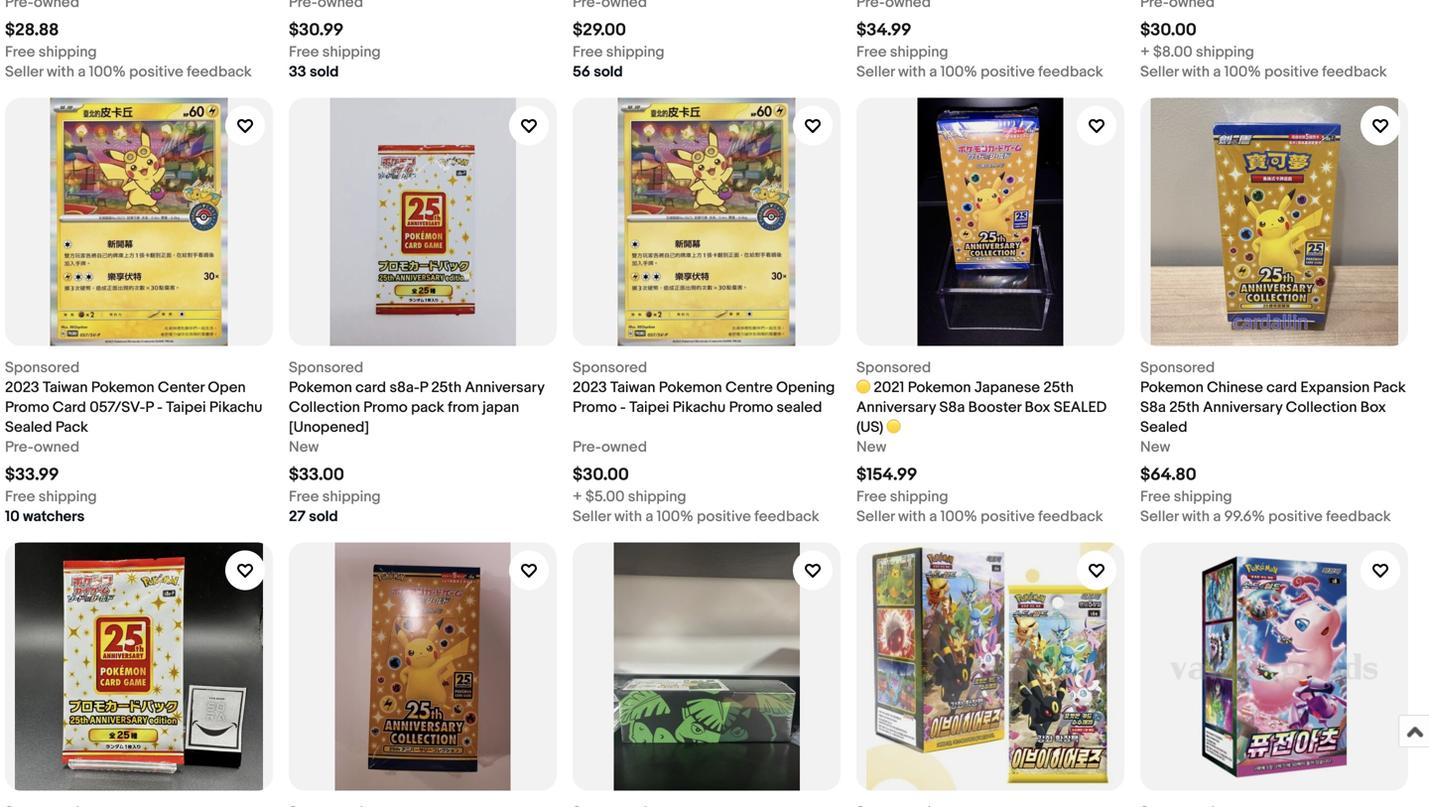 Task type: describe. For each thing, give the bounding box(es) containing it.
promo inside sponsored pokemon card s8a-p 25th anniversary collection promo pack from japan [unopened] new $33.00 free shipping 27 sold
[[364, 399, 408, 416]]

open
[[208, 379, 246, 397]]

free shipping text field for $154.99
[[857, 487, 949, 507]]

free inside sponsored pokemon chinese card expansion pack s8a 25th anniversary collection box sealed new $64.80 free shipping seller with a 99.6% positive feedback
[[1141, 488, 1171, 506]]

10
[[5, 508, 20, 526]]

Pre-owned text field
[[573, 437, 647, 457]]

new text field for $64.80
[[1141, 437, 1171, 457]]

free shipping 33 sold
[[289, 43, 381, 81]]

card
[[53, 399, 86, 416]]

positive inside sponsored pokemon chinese card expansion pack s8a 25th anniversary collection box sealed new $64.80 free shipping seller with a 99.6% positive feedback
[[1269, 508, 1323, 526]]

s8a inside sponsored 🟡 2021 pokemon japanese 25th anniversary s8a booster box sealed (us) 🟡 new $154.99 free shipping seller with a 100% positive feedback
[[940, 399, 965, 416]]

sponsored 🟡 2021 pokemon japanese 25th anniversary s8a booster box sealed (us) 🟡 new $154.99 free shipping seller with a 100% positive feedback
[[857, 359, 1107, 526]]

[unopened]
[[289, 418, 369, 436]]

100% inside pre-owned $30.00 + $5.00 shipping seller with a 100% positive feedback
[[657, 508, 694, 526]]

sponsored text field for $154.99
[[857, 358, 931, 378]]

sponsored for $64.80
[[1141, 359, 1215, 377]]

+ $8.00 shipping seller with a 100% positive feedback
[[1141, 43, 1388, 81]]

with inside + $8.00 shipping seller with a 100% positive feedback
[[1182, 63, 1210, 81]]

sponsored 2023 taiwan pokemon centre opening promo - taipei pikachu promo sealed
[[573, 359, 835, 416]]

seller with a 100% positive feedback text field for $28.88
[[5, 62, 252, 82]]

sponsored text field for $30.00
[[573, 358, 648, 378]]

free shipping text field for $29.00
[[573, 42, 665, 62]]

opening
[[776, 379, 835, 397]]

+ $8.00 shipping text field
[[1141, 42, 1255, 62]]

10 watchers text field
[[5, 507, 85, 527]]

feedback inside pre-owned $30.00 + $5.00 shipping seller with a 100% positive feedback
[[755, 508, 820, 526]]

booster
[[969, 399, 1022, 416]]

promo inside sponsored 2023 taiwan pokemon center open promo card 057/sv-p - taipei pikachu sealed pack pre-owned $33.99 free shipping 10 watchers
[[5, 399, 49, 416]]

33 sold text field
[[289, 62, 339, 82]]

sponsored 2023 taiwan pokemon center open promo card 057/sv-p - taipei pikachu sealed pack pre-owned $33.99 free shipping 10 watchers
[[5, 359, 263, 526]]

(us)
[[857, 418, 884, 436]]

with down "$28.88" text box
[[47, 63, 74, 81]]

$8.00
[[1154, 43, 1193, 61]]

1 horizontal spatial seller with a 100% positive feedback text field
[[1141, 62, 1388, 82]]

sold for $29.00
[[594, 63, 623, 81]]

56 sold text field
[[573, 62, 623, 82]]

2021
[[874, 379, 905, 397]]

center
[[158, 379, 205, 397]]

free down "$28.88" text box
[[5, 43, 35, 61]]

$30.00 text field
[[1141, 20, 1197, 41]]

p inside sponsored pokemon card s8a-p 25th anniversary collection promo pack from japan [unopened] new $33.00 free shipping 27 sold
[[420, 379, 428, 397]]

shipping inside sponsored 🟡 2021 pokemon japanese 25th anniversary s8a booster box sealed (us) 🟡 new $154.99 free shipping seller with a 100% positive feedback
[[890, 488, 949, 506]]

2023 for $30.00
[[573, 379, 607, 397]]

anniversary for $33.00
[[465, 379, 545, 397]]

free shipping text field down "$28.88" text box
[[5, 42, 97, 62]]

shipping inside sponsored pokemon chinese card expansion pack s8a 25th anniversary collection box sealed new $64.80 free shipping seller with a 99.6% positive feedback
[[1174, 488, 1233, 506]]

56
[[573, 63, 591, 81]]

card inside sponsored pokemon card s8a-p 25th anniversary collection promo pack from japan [unopened] new $33.00 free shipping 27 sold
[[356, 379, 386, 397]]

seller inside + $8.00 shipping seller with a 100% positive feedback
[[1141, 63, 1179, 81]]

free inside free shipping 33 sold
[[289, 43, 319, 61]]

shipping inside sponsored 2023 taiwan pokemon center open promo card 057/sv-p - taipei pikachu sealed pack pre-owned $33.99 free shipping 10 watchers
[[38, 488, 97, 506]]

sponsored for $33.00
[[289, 359, 364, 377]]

taiwan for $30.00
[[611, 379, 656, 397]]

25th for $154.99
[[1044, 379, 1074, 397]]

100% inside sponsored 🟡 2021 pokemon japanese 25th anniversary s8a booster box sealed (us) 🟡 new $154.99 free shipping seller with a 100% positive feedback
[[941, 508, 978, 526]]

New text field
[[857, 437, 887, 457]]

2 horizontal spatial free shipping text field
[[1141, 487, 1233, 507]]

$30.99 text field
[[289, 20, 344, 41]]

1 horizontal spatial 🟡
[[887, 418, 901, 436]]

pokemon inside sponsored pokemon chinese card expansion pack s8a 25th anniversary collection box sealed new $64.80 free shipping seller with a 99.6% positive feedback
[[1141, 379, 1204, 397]]

with inside sponsored pokemon chinese card expansion pack s8a 25th anniversary collection box sealed new $64.80 free shipping seller with a 99.6% positive feedback
[[1182, 508, 1210, 526]]

$28.88
[[5, 20, 59, 41]]

sponsored for $30.00
[[573, 359, 648, 377]]

centre
[[726, 379, 773, 397]]

shipping down "$28.88" text box
[[38, 43, 97, 61]]

$34.99
[[857, 20, 912, 41]]

collection inside sponsored pokemon chinese card expansion pack s8a 25th anniversary collection box sealed new $64.80 free shipping seller with a 99.6% positive feedback
[[1286, 399, 1358, 416]]

watchers
[[23, 508, 85, 526]]

a inside sponsored pokemon chinese card expansion pack s8a 25th anniversary collection box sealed new $64.80 free shipping seller with a 99.6% positive feedback
[[1214, 508, 1221, 526]]

2023 for $33.99
[[5, 379, 39, 397]]

$64.80
[[1141, 465, 1197, 485]]

shipping inside free shipping 56 sold
[[606, 43, 665, 61]]

card inside sponsored pokemon chinese card expansion pack s8a 25th anniversary collection box sealed new $64.80 free shipping seller with a 99.6% positive feedback
[[1267, 379, 1298, 397]]

expansion
[[1301, 379, 1370, 397]]

seller inside sponsored 🟡 2021 pokemon japanese 25th anniversary s8a booster box sealed (us) 🟡 new $154.99 free shipping seller with a 100% positive feedback
[[857, 508, 895, 526]]

- inside sponsored 2023 taiwan pokemon center open promo card 057/sv-p - taipei pikachu sealed pack pre-owned $33.99 free shipping 10 watchers
[[157, 399, 163, 416]]

pre- inside sponsored 2023 taiwan pokemon center open promo card 057/sv-p - taipei pikachu sealed pack pre-owned $33.99 free shipping 10 watchers
[[5, 438, 34, 456]]

sponsored for $33.99
[[5, 359, 80, 377]]

free shipping text field for pack
[[5, 487, 97, 507]]

4 promo from the left
[[729, 399, 774, 416]]

Seller with a 99.6% positive feedback text field
[[1141, 507, 1392, 527]]

0 vertical spatial 🟡
[[857, 379, 871, 397]]

japan
[[483, 399, 519, 416]]

$33.00
[[289, 465, 344, 485]]

$5.00
[[586, 488, 625, 506]]



Task type: vqa. For each thing, say whether or not it's contained in the screenshot.


Task type: locate. For each thing, give the bounding box(es) containing it.
new up $64.80
[[1141, 438, 1171, 456]]

shipping
[[38, 43, 97, 61], [322, 43, 381, 61], [606, 43, 665, 61], [890, 43, 949, 61], [1196, 43, 1255, 61], [38, 488, 97, 506], [322, 488, 381, 506], [628, 488, 687, 506], [890, 488, 949, 506], [1174, 488, 1233, 506]]

a
[[78, 63, 86, 81], [930, 63, 938, 81], [1214, 63, 1221, 81], [646, 508, 654, 526], [930, 508, 938, 526], [1214, 508, 1221, 526]]

sold
[[310, 63, 339, 81], [594, 63, 623, 81], [309, 508, 338, 526]]

1 vertical spatial +
[[573, 488, 582, 506]]

1 vertical spatial 🟡
[[887, 418, 901, 436]]

1 horizontal spatial free shipping seller with a 100% positive feedback
[[857, 43, 1104, 81]]

2 horizontal spatial 25th
[[1170, 399, 1200, 416]]

1 horizontal spatial taipei
[[630, 399, 670, 416]]

1 vertical spatial seller with a 100% positive feedback text field
[[857, 507, 1104, 527]]

Sponsored text field
[[289, 358, 364, 378], [573, 358, 648, 378], [1141, 358, 1215, 378]]

shipping right the $5.00
[[628, 488, 687, 506]]

new text field up $33.00 text field
[[289, 437, 319, 457]]

1 horizontal spatial s8a
[[1141, 399, 1166, 416]]

1 horizontal spatial collection
[[1286, 399, 1358, 416]]

new up $33.00 text field
[[289, 438, 319, 456]]

taiwan inside sponsored 2023 taiwan pokemon centre opening promo - taipei pikachu promo sealed
[[611, 379, 656, 397]]

2 taipei from the left
[[630, 399, 670, 416]]

0 horizontal spatial pre-
[[5, 438, 34, 456]]

- inside sponsored 2023 taiwan pokemon centre opening promo - taipei pikachu promo sealed
[[620, 399, 626, 416]]

🟡 left '2021'
[[857, 379, 871, 397]]

$33.99
[[5, 465, 59, 485]]

None text field
[[573, 0, 647, 12], [1141, 0, 1215, 12], [573, 803, 648, 807], [857, 803, 931, 807], [573, 0, 647, 12], [1141, 0, 1215, 12], [573, 803, 648, 807], [857, 803, 931, 807]]

-
[[157, 399, 163, 416], [620, 399, 626, 416]]

1 horizontal spatial new
[[857, 438, 887, 456]]

3 promo from the left
[[573, 399, 617, 416]]

sealed up $64.80 text field
[[1141, 418, 1188, 436]]

1 horizontal spatial sealed
[[1141, 418, 1188, 436]]

s8a
[[940, 399, 965, 416], [1141, 399, 1166, 416]]

1 horizontal spatial taiwan
[[611, 379, 656, 397]]

free shipping seller with a 100% positive feedback for $28.88
[[5, 43, 252, 81]]

anniversary inside sponsored pokemon chinese card expansion pack s8a 25th anniversary collection box sealed new $64.80 free shipping seller with a 99.6% positive feedback
[[1203, 399, 1283, 416]]

anniversary inside sponsored pokemon card s8a-p 25th anniversary collection promo pack from japan [unopened] new $33.00 free shipping 27 sold
[[465, 379, 545, 397]]

sponsored pokemon chinese card expansion pack s8a 25th anniversary collection box sealed new $64.80 free shipping seller with a 99.6% positive feedback
[[1141, 359, 1406, 526]]

a inside sponsored 🟡 2021 pokemon japanese 25th anniversary s8a booster box sealed (us) 🟡 new $154.99 free shipping seller with a 100% positive feedback
[[930, 508, 938, 526]]

pre- up $30.00 text box
[[573, 438, 602, 456]]

sold inside sponsored pokemon card s8a-p 25th anniversary collection promo pack from japan [unopened] new $33.00 free shipping 27 sold
[[309, 508, 338, 526]]

$30.00 up "$8.00" on the right of page
[[1141, 20, 1197, 41]]

25th inside sponsored pokemon card s8a-p 25th anniversary collection promo pack from japan [unopened] new $33.00 free shipping 27 sold
[[431, 379, 462, 397]]

card right chinese
[[1267, 379, 1298, 397]]

2 sponsored text field from the left
[[857, 358, 931, 378]]

owned up $33.99
[[34, 438, 79, 456]]

2 sponsored text field from the left
[[573, 358, 648, 378]]

sponsored text field for $64.80
[[1141, 358, 1215, 378]]

seller inside pre-owned $30.00 + $5.00 shipping seller with a 100% positive feedback
[[573, 508, 611, 526]]

sponsored text field for pack
[[5, 358, 80, 378]]

0 horizontal spatial 2023
[[5, 379, 39, 397]]

p
[[420, 379, 428, 397], [145, 399, 154, 416]]

new inside sponsored 🟡 2021 pokemon japanese 25th anniversary s8a booster box sealed (us) 🟡 new $154.99 free shipping seller with a 100% positive feedback
[[857, 438, 887, 456]]

sponsored up pre-owned text box
[[573, 359, 648, 377]]

sponsored for $154.99
[[857, 359, 931, 377]]

27 sold text field
[[289, 507, 338, 527]]

1 sealed from the left
[[5, 418, 52, 436]]

sponsored text field up card
[[5, 358, 80, 378]]

sponsored up '2021'
[[857, 359, 931, 377]]

25th inside sponsored pokemon chinese card expansion pack s8a 25th anniversary collection box sealed new $64.80 free shipping seller with a 99.6% positive feedback
[[1170, 399, 1200, 416]]

2 horizontal spatial anniversary
[[1203, 399, 1283, 416]]

25th up $64.80
[[1170, 399, 1200, 416]]

0 horizontal spatial sealed
[[5, 418, 52, 436]]

chinese
[[1207, 379, 1264, 397]]

pikachu
[[209, 399, 263, 416], [673, 399, 726, 416]]

0 horizontal spatial 25th
[[431, 379, 462, 397]]

promo down centre
[[729, 399, 774, 416]]

0 vertical spatial $30.00
[[1141, 20, 1197, 41]]

pokemon for $154.99
[[908, 379, 971, 397]]

25th for $33.00
[[431, 379, 462, 397]]

pikachu down centre
[[673, 399, 726, 416]]

$29.00
[[573, 20, 626, 41]]

- up pre-owned text box
[[620, 399, 626, 416]]

0 horizontal spatial new text field
[[289, 437, 319, 457]]

positive
[[129, 63, 183, 81], [981, 63, 1035, 81], [1265, 63, 1319, 81], [697, 508, 751, 526], [981, 508, 1035, 526], [1269, 508, 1323, 526]]

free inside free shipping 56 sold
[[573, 43, 603, 61]]

1 vertical spatial $30.00
[[573, 465, 629, 485]]

free up 33
[[289, 43, 319, 61]]

free down '$154.99'
[[857, 488, 887, 506]]

a inside pre-owned $30.00 + $5.00 shipping seller with a 100% positive feedback
[[646, 508, 654, 526]]

+ left "$8.00" on the right of page
[[1141, 43, 1150, 61]]

0 horizontal spatial -
[[157, 399, 163, 416]]

box
[[1025, 399, 1051, 416], [1361, 399, 1387, 416]]

0 horizontal spatial p
[[145, 399, 154, 416]]

2 owned from the left
[[602, 438, 647, 456]]

shipping down $33.00 text field
[[322, 488, 381, 506]]

taipei
[[166, 399, 206, 416], [630, 399, 670, 416]]

sealed
[[1054, 399, 1107, 416]]

japanese
[[975, 379, 1041, 397]]

1 horizontal spatial 25th
[[1044, 379, 1074, 397]]

pre- up $33.99
[[5, 438, 34, 456]]

2 - from the left
[[620, 399, 626, 416]]

sponsored inside sponsored pokemon chinese card expansion pack s8a 25th anniversary collection box sealed new $64.80 free shipping seller with a 99.6% positive feedback
[[1141, 359, 1215, 377]]

1 new from the left
[[289, 438, 319, 456]]

$30.00
[[1141, 20, 1197, 41], [573, 465, 629, 485]]

shipping down $30.99
[[322, 43, 381, 61]]

taiwan up card
[[43, 379, 88, 397]]

1 horizontal spatial +
[[1141, 43, 1150, 61]]

seller down $64.80 text field
[[1141, 508, 1179, 526]]

sponsored inside sponsored 2023 taiwan pokemon center open promo card 057/sv-p - taipei pikachu sealed pack pre-owned $33.99 free shipping 10 watchers
[[5, 359, 80, 377]]

- down center
[[157, 399, 163, 416]]

sealed
[[5, 418, 52, 436], [1141, 418, 1188, 436]]

taipei up pre-owned text box
[[630, 399, 670, 416]]

New text field
[[289, 437, 319, 457], [1141, 437, 1171, 457]]

free shipping seller with a 100% positive feedback for $34.99
[[857, 43, 1104, 81]]

$64.80 text field
[[1141, 465, 1197, 485]]

shipping up watchers
[[38, 488, 97, 506]]

free shipping text field down the '$154.99' text field
[[857, 487, 949, 507]]

0 horizontal spatial sponsored text field
[[5, 358, 80, 378]]

pack
[[411, 399, 445, 416]]

🟡 right (us)
[[887, 418, 901, 436]]

$34.99 text field
[[857, 20, 912, 41]]

2 free shipping seller with a 100% positive feedback from the left
[[857, 43, 1104, 81]]

2 pikachu from the left
[[673, 399, 726, 416]]

0 horizontal spatial new
[[289, 438, 319, 456]]

s8a left booster at the right of page
[[940, 399, 965, 416]]

Seller with a 100% positive feedback text field
[[5, 62, 252, 82], [857, 62, 1104, 82], [573, 507, 820, 527]]

owned up $30.00 text box
[[602, 438, 647, 456]]

Seller with a 100% positive feedback text field
[[1141, 62, 1388, 82], [857, 507, 1104, 527]]

$154.99
[[857, 465, 918, 485]]

pokemon inside sponsored 2023 taiwan pokemon center open promo card 057/sv-p - taipei pikachu sealed pack pre-owned $33.99 free shipping 10 watchers
[[91, 379, 155, 397]]

sold inside free shipping 56 sold
[[594, 63, 623, 81]]

sold right 33
[[310, 63, 339, 81]]

2 pokemon from the left
[[289, 379, 352, 397]]

a inside + $8.00 shipping seller with a 100% positive feedback
[[1214, 63, 1221, 81]]

Pre-owned text field
[[5, 437, 79, 457]]

anniversary for $154.99
[[857, 399, 936, 416]]

new
[[289, 438, 319, 456], [857, 438, 887, 456], [1141, 438, 1171, 456]]

🟡
[[857, 379, 871, 397], [887, 418, 901, 436]]

feedback inside + $8.00 shipping seller with a 100% positive feedback
[[1323, 63, 1388, 81]]

sold for $30.99
[[310, 63, 339, 81]]

100%
[[89, 63, 126, 81], [941, 63, 978, 81], [1225, 63, 1262, 81], [657, 508, 694, 526], [941, 508, 978, 526]]

1 promo from the left
[[5, 399, 49, 416]]

with down '$154.99'
[[899, 508, 926, 526]]

0 horizontal spatial box
[[1025, 399, 1051, 416]]

1 box from the left
[[1025, 399, 1051, 416]]

pack right 'expansion'
[[1374, 379, 1406, 397]]

free up 56
[[573, 43, 603, 61]]

1 horizontal spatial 2023
[[573, 379, 607, 397]]

2 2023 from the left
[[573, 379, 607, 397]]

pre-
[[5, 438, 34, 456], [573, 438, 602, 456]]

1 sponsored text field from the left
[[289, 358, 364, 378]]

shipping down $64.80 text field
[[1174, 488, 1233, 506]]

sponsored inside sponsored 2023 taiwan pokemon centre opening promo - taipei pikachu promo sealed
[[573, 359, 648, 377]]

pokemon for $30.00
[[659, 379, 722, 397]]

owned inside pre-owned $30.00 + $5.00 shipping seller with a 100% positive feedback
[[602, 438, 647, 456]]

s8a up $64.80 text field
[[1141, 399, 1166, 416]]

from
[[448, 399, 479, 416]]

anniversary up japan
[[465, 379, 545, 397]]

+ inside pre-owned $30.00 + $5.00 shipping seller with a 100% positive feedback
[[573, 488, 582, 506]]

2 sealed from the left
[[1141, 418, 1188, 436]]

1 horizontal spatial sponsored text field
[[857, 358, 931, 378]]

$30.00 up the $5.00
[[573, 465, 629, 485]]

free down $64.80 text field
[[1141, 488, 1171, 506]]

collection down 'expansion'
[[1286, 399, 1358, 416]]

Free shipping text field
[[573, 42, 665, 62], [857, 42, 949, 62], [1141, 487, 1233, 507]]

0 vertical spatial seller with a 100% positive feedback text field
[[1141, 62, 1388, 82]]

25th inside sponsored 🟡 2021 pokemon japanese 25th anniversary s8a booster box sealed (us) 🟡 new $154.99 free shipping seller with a 100% positive feedback
[[1044, 379, 1074, 397]]

25th
[[431, 379, 462, 397], [1044, 379, 1074, 397], [1170, 399, 1200, 416]]

057/sv-
[[90, 399, 145, 416]]

card left 's8a-'
[[356, 379, 386, 397]]

+ left the $5.00
[[573, 488, 582, 506]]

$29.00 text field
[[573, 20, 626, 41]]

pokemon inside sponsored 🟡 2021 pokemon japanese 25th anniversary s8a booster box sealed (us) 🟡 new $154.99 free shipping seller with a 100% positive feedback
[[908, 379, 971, 397]]

2023 up pre-owned text field
[[5, 379, 39, 397]]

1 sponsored text field from the left
[[5, 358, 80, 378]]

free down $34.99 text field
[[857, 43, 887, 61]]

with
[[47, 63, 74, 81], [899, 63, 926, 81], [1182, 63, 1210, 81], [615, 508, 642, 526], [899, 508, 926, 526], [1182, 508, 1210, 526]]

1 horizontal spatial $30.00
[[1141, 20, 1197, 41]]

free
[[5, 43, 35, 61], [289, 43, 319, 61], [573, 43, 603, 61], [857, 43, 887, 61], [5, 488, 35, 506], [289, 488, 319, 506], [857, 488, 887, 506], [1141, 488, 1171, 506]]

anniversary down chinese
[[1203, 399, 1283, 416]]

sealed up pre-owned text field
[[5, 418, 52, 436]]

1 pre- from the left
[[5, 438, 34, 456]]

2 s8a from the left
[[1141, 399, 1166, 416]]

1 horizontal spatial new text field
[[1141, 437, 1171, 457]]

1 owned from the left
[[34, 438, 79, 456]]

0 horizontal spatial +
[[573, 488, 582, 506]]

1 taipei from the left
[[166, 399, 206, 416]]

Sponsored text field
[[5, 358, 80, 378], [857, 358, 931, 378]]

1 taiwan from the left
[[43, 379, 88, 397]]

27
[[289, 508, 306, 526]]

0 horizontal spatial seller with a 100% positive feedback text field
[[857, 507, 1104, 527]]

pokemon inside sponsored 2023 taiwan pokemon centre opening promo - taipei pikachu promo sealed
[[659, 379, 722, 397]]

feedback inside sponsored pokemon chinese card expansion pack s8a 25th anniversary collection box sealed new $64.80 free shipping seller with a 99.6% positive feedback
[[1327, 508, 1392, 526]]

0 horizontal spatial free shipping text field
[[573, 42, 665, 62]]

free shipping text field down $34.99 text field
[[857, 42, 949, 62]]

seller down the $5.00
[[573, 508, 611, 526]]

sponsored up [unopened]
[[289, 359, 364, 377]]

free inside sponsored 🟡 2021 pokemon japanese 25th anniversary s8a booster box sealed (us) 🟡 new $154.99 free shipping seller with a 100% positive feedback
[[857, 488, 887, 506]]

new text field up $64.80
[[1141, 437, 1171, 457]]

$30.00 inside pre-owned $30.00 + $5.00 shipping seller with a 100% positive feedback
[[573, 465, 629, 485]]

collection
[[289, 399, 360, 416], [1286, 399, 1358, 416]]

positive inside sponsored 🟡 2021 pokemon japanese 25th anniversary s8a booster box sealed (us) 🟡 new $154.99 free shipping seller with a 100% positive feedback
[[981, 508, 1035, 526]]

2 box from the left
[[1361, 399, 1387, 416]]

pack inside sponsored 2023 taiwan pokemon center open promo card 057/sv-p - taipei pikachu sealed pack pre-owned $33.99 free shipping 10 watchers
[[55, 418, 88, 436]]

new inside sponsored pokemon card s8a-p 25th anniversary collection promo pack from japan [unopened] new $33.00 free shipping 27 sold
[[289, 438, 319, 456]]

0 vertical spatial pack
[[1374, 379, 1406, 397]]

shipping inside pre-owned $30.00 + $5.00 shipping seller with a 100% positive feedback
[[628, 488, 687, 506]]

with down + $5.00 shipping text field
[[615, 508, 642, 526]]

sealed
[[777, 399, 823, 416]]

pokemon right '2021'
[[908, 379, 971, 397]]

s8a-
[[390, 379, 420, 397]]

pikachu down open
[[209, 399, 263, 416]]

free inside sponsored 2023 taiwan pokemon center open promo card 057/sv-p - taipei pikachu sealed pack pre-owned $33.99 free shipping 10 watchers
[[5, 488, 35, 506]]

1 vertical spatial pack
[[55, 418, 88, 436]]

new for $154.99
[[857, 438, 887, 456]]

seller down "$28.88" text box
[[5, 63, 43, 81]]

1 horizontal spatial card
[[1267, 379, 1298, 397]]

new for $33.00
[[289, 438, 319, 456]]

2023
[[5, 379, 39, 397], [573, 379, 607, 397]]

0 horizontal spatial taiwan
[[43, 379, 88, 397]]

taipei inside sponsored 2023 taiwan pokemon center open promo card 057/sv-p - taipei pikachu sealed pack pre-owned $33.99 free shipping 10 watchers
[[166, 399, 206, 416]]

pokemon up 057/sv-
[[91, 379, 155, 397]]

2 pre- from the left
[[573, 438, 602, 456]]

owned
[[34, 438, 79, 456], [602, 438, 647, 456]]

1 pokemon from the left
[[91, 379, 155, 397]]

with down $34.99 text field
[[899, 63, 926, 81]]

free shipping text field down $33.00
[[289, 487, 381, 507]]

p up pack
[[420, 379, 428, 397]]

2023 inside sponsored 2023 taiwan pokemon center open promo card 057/sv-p - taipei pikachu sealed pack pre-owned $33.99 free shipping 10 watchers
[[5, 379, 39, 397]]

pikachu inside sponsored 2023 taiwan pokemon center open promo card 057/sv-p - taipei pikachu sealed pack pre-owned $33.99 free shipping 10 watchers
[[209, 399, 263, 416]]

sponsored text field for $33.00
[[289, 358, 364, 378]]

taiwan inside sponsored 2023 taiwan pokemon center open promo card 057/sv-p - taipei pikachu sealed pack pre-owned $33.99 free shipping 10 watchers
[[43, 379, 88, 397]]

0 horizontal spatial taipei
[[166, 399, 206, 416]]

pack inside sponsored pokemon chinese card expansion pack s8a 25th anniversary collection box sealed new $64.80 free shipping seller with a 99.6% positive feedback
[[1374, 379, 1406, 397]]

sealed inside sponsored pokemon chinese card expansion pack s8a 25th anniversary collection box sealed new $64.80 free shipping seller with a 99.6% positive feedback
[[1141, 418, 1188, 436]]

4 pokemon from the left
[[908, 379, 971, 397]]

0 horizontal spatial anniversary
[[465, 379, 545, 397]]

1 horizontal spatial anniversary
[[857, 399, 936, 416]]

promo left card
[[5, 399, 49, 416]]

with inside sponsored 🟡 2021 pokemon japanese 25th anniversary s8a booster box sealed (us) 🟡 new $154.99 free shipping seller with a 100% positive feedback
[[899, 508, 926, 526]]

pokemon for $33.99
[[91, 379, 155, 397]]

0 horizontal spatial sponsored text field
[[289, 358, 364, 378]]

$30.99
[[289, 20, 344, 41]]

+ $5.00 shipping text field
[[573, 487, 687, 507]]

99.6%
[[1225, 508, 1266, 526]]

shipping right "$8.00" on the right of page
[[1196, 43, 1255, 61]]

0 horizontal spatial card
[[356, 379, 386, 397]]

0 vertical spatial +
[[1141, 43, 1150, 61]]

positive inside pre-owned $30.00 + $5.00 shipping seller with a 100% positive feedback
[[697, 508, 751, 526]]

new text field for new
[[289, 437, 319, 457]]

+
[[1141, 43, 1150, 61], [573, 488, 582, 506]]

0 horizontal spatial $30.00
[[573, 465, 629, 485]]

1 vertical spatial p
[[145, 399, 154, 416]]

None text field
[[5, 0, 79, 12], [289, 0, 363, 12], [857, 0, 931, 12], [5, 803, 80, 807], [289, 803, 364, 807], [1141, 803, 1215, 807], [5, 0, 79, 12], [289, 0, 363, 12], [857, 0, 931, 12], [5, 803, 80, 807], [289, 803, 364, 807], [1141, 803, 1215, 807]]

free inside sponsored pokemon card s8a-p 25th anniversary collection promo pack from japan [unopened] new $33.00 free shipping 27 sold
[[289, 488, 319, 506]]

box down japanese
[[1025, 399, 1051, 416]]

2 collection from the left
[[1286, 399, 1358, 416]]

p inside sponsored 2023 taiwan pokemon center open promo card 057/sv-p - taipei pikachu sealed pack pre-owned $33.99 free shipping 10 watchers
[[145, 399, 154, 416]]

0 horizontal spatial s8a
[[940, 399, 965, 416]]

0 horizontal spatial collection
[[289, 399, 360, 416]]

100% inside + $8.00 shipping seller with a 100% positive feedback
[[1225, 63, 1262, 81]]

$33.00 text field
[[289, 465, 344, 485]]

free up "27"
[[289, 488, 319, 506]]

pre- inside pre-owned $30.00 + $5.00 shipping seller with a 100% positive feedback
[[573, 438, 602, 456]]

shipping down $34.99 text field
[[890, 43, 949, 61]]

0 horizontal spatial pack
[[55, 418, 88, 436]]

pokemon up [unopened]
[[289, 379, 352, 397]]

0 horizontal spatial free shipping seller with a 100% positive feedback
[[5, 43, 252, 81]]

free shipping text field for $33.00
[[289, 487, 381, 507]]

with inside pre-owned $30.00 + $5.00 shipping seller with a 100% positive feedback
[[615, 508, 642, 526]]

box inside sponsored 🟡 2021 pokemon japanese 25th anniversary s8a booster box sealed (us) 🟡 new $154.99 free shipping seller with a 100% positive feedback
[[1025, 399, 1051, 416]]

1 - from the left
[[157, 399, 163, 416]]

2 promo from the left
[[364, 399, 408, 416]]

0 horizontal spatial seller with a 100% positive feedback text field
[[5, 62, 252, 82]]

2023 inside sponsored 2023 taiwan pokemon centre opening promo - taipei pikachu promo sealed
[[573, 379, 607, 397]]

1 horizontal spatial sponsored text field
[[573, 358, 648, 378]]

sold inside free shipping 33 sold
[[310, 63, 339, 81]]

sponsored inside sponsored 🟡 2021 pokemon japanese 25th anniversary s8a booster box sealed (us) 🟡 new $154.99 free shipping seller with a 100% positive feedback
[[857, 359, 931, 377]]

pack
[[1374, 379, 1406, 397], [55, 418, 88, 436]]

1 horizontal spatial owned
[[602, 438, 647, 456]]

shipping inside + $8.00 shipping seller with a 100% positive feedback
[[1196, 43, 1255, 61]]

shipping down the '$154.99' text field
[[890, 488, 949, 506]]

feedback inside sponsored 🟡 2021 pokemon japanese 25th anniversary s8a booster box sealed (us) 🟡 new $154.99 free shipping seller with a 100% positive feedback
[[1039, 508, 1104, 526]]

1 horizontal spatial seller with a 100% positive feedback text field
[[573, 507, 820, 527]]

pack down card
[[55, 418, 88, 436]]

seller down '$154.99'
[[857, 508, 895, 526]]

3 sponsored text field from the left
[[1141, 358, 1215, 378]]

2023 up pre-owned text box
[[573, 379, 607, 397]]

pokemon
[[91, 379, 155, 397], [289, 379, 352, 397], [659, 379, 722, 397], [908, 379, 971, 397], [1141, 379, 1204, 397]]

anniversary down '2021'
[[857, 399, 936, 416]]

1 collection from the left
[[289, 399, 360, 416]]

taipei down center
[[166, 399, 206, 416]]

2 new text field from the left
[[1141, 437, 1171, 457]]

pikachu inside sponsored 2023 taiwan pokemon centre opening promo - taipei pikachu promo sealed
[[673, 399, 726, 416]]

anniversary inside sponsored 🟡 2021 pokemon japanese 25th anniversary s8a booster box sealed (us) 🟡 new $154.99 free shipping seller with a 100% positive feedback
[[857, 399, 936, 416]]

taiwan up pre-owned text box
[[611, 379, 656, 397]]

3 new from the left
[[1141, 438, 1171, 456]]

1 pikachu from the left
[[209, 399, 263, 416]]

shipping inside sponsored pokemon card s8a-p 25th anniversary collection promo pack from japan [unopened] new $33.00 free shipping 27 sold
[[322, 488, 381, 506]]

positive inside + $8.00 shipping seller with a 100% positive feedback
[[1265, 63, 1319, 81]]

s8a inside sponsored pokemon chinese card expansion pack s8a 25th anniversary collection box sealed new $64.80 free shipping seller with a 99.6% positive feedback
[[1141, 399, 1166, 416]]

promo
[[5, 399, 49, 416], [364, 399, 408, 416], [573, 399, 617, 416], [729, 399, 774, 416]]

promo down 's8a-'
[[364, 399, 408, 416]]

1 2023 from the left
[[5, 379, 39, 397]]

0 horizontal spatial pikachu
[[209, 399, 263, 416]]

1 horizontal spatial p
[[420, 379, 428, 397]]

2 horizontal spatial new
[[1141, 438, 1171, 456]]

1 horizontal spatial pack
[[1374, 379, 1406, 397]]

$28.88 text field
[[5, 20, 59, 41]]

free shipping seller with a 100% positive feedback
[[5, 43, 252, 81], [857, 43, 1104, 81]]

1 horizontal spatial -
[[620, 399, 626, 416]]

sponsored
[[5, 359, 80, 377], [289, 359, 364, 377], [573, 359, 648, 377], [857, 359, 931, 377], [1141, 359, 1215, 377]]

sponsored up card
[[5, 359, 80, 377]]

promo up pre-owned text box
[[573, 399, 617, 416]]

pokemon left centre
[[659, 379, 722, 397]]

sponsored up chinese
[[1141, 359, 1215, 377]]

0 horizontal spatial 🟡
[[857, 379, 871, 397]]

2 sponsored from the left
[[289, 359, 364, 377]]

free shipping text field up watchers
[[5, 487, 97, 507]]

$30.00 text field
[[573, 465, 629, 485]]

pokemon inside sponsored pokemon card s8a-p 25th anniversary collection promo pack from japan [unopened] new $33.00 free shipping 27 sold
[[289, 379, 352, 397]]

new down (us)
[[857, 438, 887, 456]]

1 free shipping seller with a 100% positive feedback from the left
[[5, 43, 252, 81]]

2 horizontal spatial seller with a 100% positive feedback text field
[[857, 62, 1104, 82]]

sponsored text field up chinese
[[1141, 358, 1215, 378]]

seller with a 100% positive feedback text field for $34.99
[[857, 62, 1104, 82]]

free shipping 56 sold
[[573, 43, 665, 81]]

sponsored text field up [unopened]
[[289, 358, 364, 378]]

1 horizontal spatial pikachu
[[673, 399, 726, 416]]

seller down "$8.00" on the right of page
[[1141, 63, 1179, 81]]

shipping down $29.00 text field
[[606, 43, 665, 61]]

taiwan for $33.99
[[43, 379, 88, 397]]

seller inside sponsored pokemon chinese card expansion pack s8a 25th anniversary collection box sealed new $64.80 free shipping seller with a 99.6% positive feedback
[[1141, 508, 1179, 526]]

3 sponsored from the left
[[573, 359, 648, 377]]

25th up sealed
[[1044, 379, 1074, 397]]

25th up from
[[431, 379, 462, 397]]

1 horizontal spatial free shipping text field
[[857, 42, 949, 62]]

with left 99.6%
[[1182, 508, 1210, 526]]

taiwan
[[43, 379, 88, 397], [611, 379, 656, 397]]

1 sponsored from the left
[[5, 359, 80, 377]]

1 card from the left
[[356, 379, 386, 397]]

p right card
[[145, 399, 154, 416]]

1 s8a from the left
[[940, 399, 965, 416]]

0 vertical spatial p
[[420, 379, 428, 397]]

1 horizontal spatial box
[[1361, 399, 1387, 416]]

sold right "27"
[[309, 508, 338, 526]]

3 pokemon from the left
[[659, 379, 722, 397]]

sponsored inside sponsored pokemon card s8a-p 25th anniversary collection promo pack from japan [unopened] new $33.00 free shipping 27 sold
[[289, 359, 364, 377]]

5 pokemon from the left
[[1141, 379, 1204, 397]]

2 horizontal spatial sponsored text field
[[1141, 358, 1215, 378]]

$154.99 text field
[[857, 465, 918, 485]]

free shipping text field down $64.80 text field
[[1141, 487, 1233, 507]]

box inside sponsored pokemon chinese card expansion pack s8a 25th anniversary collection box sealed new $64.80 free shipping seller with a 99.6% positive feedback
[[1361, 399, 1387, 416]]

free shipping text field down $30.99
[[289, 42, 381, 62]]

collection up [unopened]
[[289, 399, 360, 416]]

free shipping text field for $34.99
[[857, 42, 949, 62]]

seller
[[5, 63, 43, 81], [857, 63, 895, 81], [1141, 63, 1179, 81], [573, 508, 611, 526], [857, 508, 895, 526], [1141, 508, 1179, 526]]

seller down $34.99 text field
[[857, 63, 895, 81]]

1 new text field from the left
[[289, 437, 319, 457]]

4 sponsored from the left
[[857, 359, 931, 377]]

feedback
[[187, 63, 252, 81], [1039, 63, 1104, 81], [1323, 63, 1388, 81], [755, 508, 820, 526], [1039, 508, 1104, 526], [1327, 508, 1392, 526]]

1 horizontal spatial pre-
[[573, 438, 602, 456]]

collection inside sponsored pokemon card s8a-p 25th anniversary collection promo pack from japan [unopened] new $33.00 free shipping 27 sold
[[289, 399, 360, 416]]

2 new from the left
[[857, 438, 887, 456]]

sealed inside sponsored 2023 taiwan pokemon center open promo card 057/sv-p - taipei pikachu sealed pack pre-owned $33.99 free shipping 10 watchers
[[5, 418, 52, 436]]

card
[[356, 379, 386, 397], [1267, 379, 1298, 397]]

2 taiwan from the left
[[611, 379, 656, 397]]

pre-owned $30.00 + $5.00 shipping seller with a 100% positive feedback
[[573, 438, 820, 526]]

new inside sponsored pokemon chinese card expansion pack s8a 25th anniversary collection box sealed new $64.80 free shipping seller with a 99.6% positive feedback
[[1141, 438, 1171, 456]]

0 horizontal spatial owned
[[34, 438, 79, 456]]

taipei inside sponsored 2023 taiwan pokemon centre opening promo - taipei pikachu promo sealed
[[630, 399, 670, 416]]

2 card from the left
[[1267, 379, 1298, 397]]

owned inside sponsored 2023 taiwan pokemon center open promo card 057/sv-p - taipei pikachu sealed pack pre-owned $33.99 free shipping 10 watchers
[[34, 438, 79, 456]]

free up 10
[[5, 488, 35, 506]]

sponsored text field up '2021'
[[857, 358, 931, 378]]

shipping inside free shipping 33 sold
[[322, 43, 381, 61]]

$33.99 text field
[[5, 465, 59, 485]]

pokemon left chinese
[[1141, 379, 1204, 397]]

33
[[289, 63, 306, 81]]

+ inside + $8.00 shipping seller with a 100% positive feedback
[[1141, 43, 1150, 61]]

5 sponsored from the left
[[1141, 359, 1215, 377]]

anniversary
[[465, 379, 545, 397], [857, 399, 936, 416], [1203, 399, 1283, 416]]

Free shipping text field
[[5, 42, 97, 62], [289, 42, 381, 62], [5, 487, 97, 507], [289, 487, 381, 507], [857, 487, 949, 507]]

sponsored pokemon card s8a-p 25th anniversary collection promo pack from japan [unopened] new $33.00 free shipping 27 sold
[[289, 359, 545, 526]]

with down + $8.00 shipping text box
[[1182, 63, 1210, 81]]



